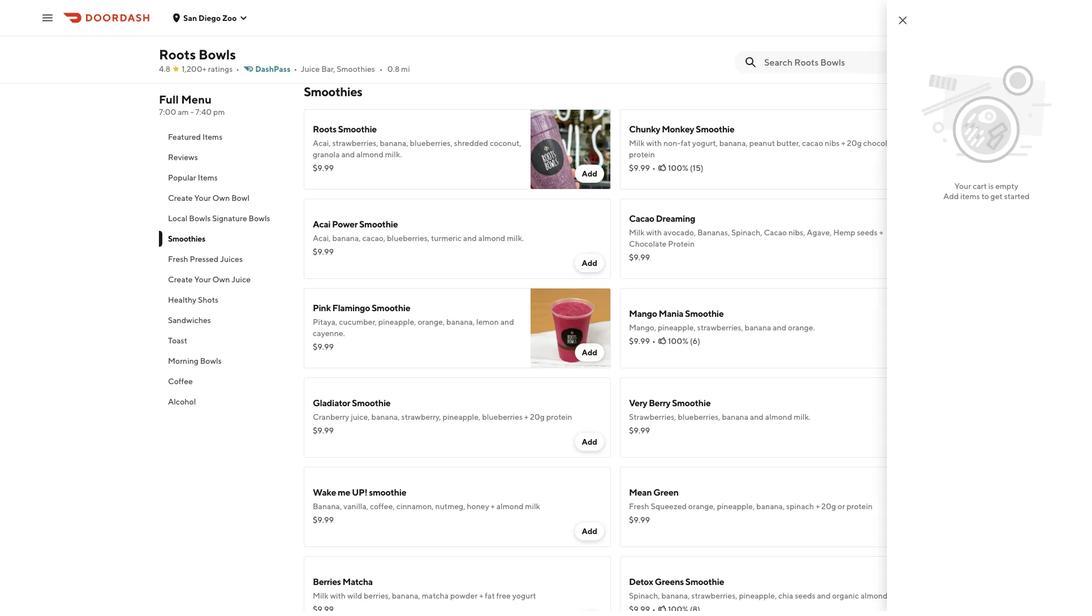 Task type: describe. For each thing, give the bounding box(es) containing it.
open menu image
[[41, 11, 54, 25]]

or
[[838, 502, 846, 511]]

almond inside very berry smoothie strawberries, blueberries, banana and almond milk. $9.99
[[766, 412, 793, 422]]

am
[[178, 107, 189, 117]]

cart
[[973, 181, 988, 191]]

spinach
[[787, 502, 815, 511]]

blueberries, inside roots smoothie acai, strawberries, banana, blueberries, shredded coconut, granola and almond milk. $9.99
[[410, 138, 453, 148]]

agave,
[[807, 228, 832, 237]]

20g for smoothie
[[530, 412, 545, 422]]

$9.99 inside mean green fresh squeezed orange, pineapple, banana, spinach + 20g or protein $9.99
[[629, 515, 650, 525]]

to
[[982, 192, 990, 201]]

ratings
[[208, 64, 233, 74]]

turmeric
[[431, 234, 462, 243]]

+ inside berries matcha milk with wild berries, banana, matcha powder + fat free yogurt
[[480, 591, 484, 601]]

acai
[[313, 219, 331, 230]]

pitaya,
[[313, 317, 338, 327]]

your cart is empty add items to get started
[[944, 181, 1030, 201]]

mango mania smoothie mango, pineapple, strawberries, banana and orange.
[[629, 308, 816, 332]]

reviews button
[[159, 147, 290, 168]]

fresh pressed juices
[[168, 254, 243, 264]]

1 add button from the top
[[575, 165, 605, 183]]

+ inside mean green fresh squeezed orange, pineapple, banana, spinach + 20g or protein $9.99
[[816, 502, 820, 511]]

dashpass
[[255, 64, 291, 74]]

almond inside the acai power smoothie acai, banana, cacao, blueberries, turmeric and almond milk. $9.99 add
[[479, 234, 506, 243]]

squeezed
[[651, 502, 687, 511]]

menu
[[181, 93, 212, 106]]

roots smoothie image
[[531, 109, 611, 190]]

create for create your own juice
[[168, 275, 193, 284]]

dashpass •
[[255, 64, 297, 74]]

and inside mango mania smoothie mango, pineapple, strawberries, banana and orange.
[[773, 323, 787, 332]]

items for popular items
[[198, 173, 218, 182]]

add inside the acai power smoothie acai, banana, cacao, blueberries, turmeric and almond milk. $9.99 add
[[582, 258, 598, 268]]

up!
[[352, 487, 368, 498]]

create your own juice
[[168, 275, 251, 284]]

featured
[[168, 132, 201, 142]]

empty
[[996, 181, 1019, 191]]

nibs
[[825, 138, 840, 148]]

seeds inside cacao dreaming milk with avocado, bananas, spinach, cacao nibs, agave, hemp seeds + chocolate protein $9.99
[[858, 228, 878, 237]]

(15)
[[691, 163, 704, 173]]

spinach, inside 'detox greens smoothie spinach, banana, strawberries, pineapple, chia seeds and organic almond milk.'
[[629, 591, 660, 601]]

sandwiches button
[[159, 310, 290, 331]]

shredded
[[454, 138, 489, 148]]

blueberries, inside the acai power smoothie acai, banana, cacao, blueberries, turmeric and almond milk. $9.99 add
[[387, 234, 430, 243]]

full menu 7:00 am - 7:40 pm
[[159, 93, 225, 117]]

flamingo
[[333, 303, 370, 313]]

add inside your cart is empty add items to get started
[[944, 192, 960, 201]]

healthy shots
[[168, 295, 219, 305]]

organic
[[833, 591, 860, 601]]

protein
[[669, 239, 695, 249]]

banana inside mango mania smoothie mango, pineapple, strawberries, banana and orange.
[[745, 323, 772, 332]]

+ inside 'wake me up! smoothie banana, vanilla, coffee, cinnamon, nutmeg, honey + almond milk $9.99 add'
[[491, 502, 495, 511]]

add inside 'wake me up! smoothie banana, vanilla, coffee, cinnamon, nutmeg, honey + almond milk $9.99 add'
[[582, 527, 598, 536]]

morning bowls button
[[159, 351, 290, 371]]

smoothie for acai
[[359, 219, 398, 230]]

matcha
[[422, 591, 449, 601]]

• left 0.8
[[380, 64, 383, 74]]

banana, inside berries matcha milk with wild berries, banana, matcha powder + fat free yogurt
[[392, 591, 421, 601]]

almond inside 'detox greens smoothie spinach, banana, strawberries, pineapple, chia seeds and organic almond milk.'
[[861, 591, 888, 601]]

$9.99 inside cacao dreaming milk with avocado, bananas, spinach, cacao nibs, agave, hemp seeds + chocolate protein $9.99
[[629, 253, 650, 262]]

almond inside 'wake me up! smoothie banana, vanilla, coffee, cinnamon, nutmeg, honey + almond milk $9.99 add'
[[497, 502, 524, 511]]

smoothie for pink
[[372, 303, 411, 313]]

started
[[1005, 192, 1030, 201]]

your for juice
[[194, 275, 211, 284]]

cacao dreaming milk with avocado, bananas, spinach, cacao nibs, agave, hemp seeds + chocolate protein $9.99
[[629, 213, 884, 262]]

free
[[497, 591, 511, 601]]

detox greens smoothie spinach, banana, strawberries, pineapple, chia seeds and organic almond milk.
[[629, 577, 907, 601]]

acai, inside the acai power smoothie acai, banana, cacao, blueberries, turmeric and almond milk. $9.99 add
[[313, 234, 331, 243]]

create your own juice button
[[159, 269, 290, 290]]

milk. inside the acai power smoothie acai, banana, cacao, blueberries, turmeric and almond milk. $9.99 add
[[507, 234, 524, 243]]

vanilla,
[[344, 502, 369, 511]]

banana inside very berry smoothie strawberries, blueberries, banana and almond milk. $9.99
[[722, 412, 749, 422]]

3 add button from the top
[[575, 344, 605, 362]]

pineapple, inside mean green fresh squeezed orange, pineapple, banana, spinach + 20g or protein $9.99
[[717, 502, 755, 511]]

bowls down bowl
[[249, 214, 270, 223]]

featured items
[[168, 132, 223, 142]]

$9.99 • for mango
[[629, 337, 656, 346]]

$9.99 inside gladiator smoothie cranberry juice, banana, strawberry, pineapple, blueberries + 20g protein $9.99 add
[[313, 426, 334, 435]]

banana, inside mean green fresh squeezed orange, pineapple, banana, spinach + 20g or protein $9.99
[[757, 502, 785, 511]]

orange.
[[789, 323, 816, 332]]

detox
[[629, 577, 654, 587]]

chunky
[[629, 124, 661, 134]]

milk. inside 'detox greens smoothie spinach, banana, strawberries, pineapple, chia seeds and organic almond milk.'
[[890, 591, 907, 601]]

coffee
[[168, 377, 193, 386]]

7:00
[[159, 107, 176, 117]]

fat inside chunky monkey smoothie milk with non-fat yogurt, banana, peanut butter, cacao nibs + 20g chocolate protein
[[681, 138, 691, 148]]

milk
[[526, 502, 541, 511]]

local
[[168, 214, 188, 223]]

greens
[[655, 577, 684, 587]]

nibs,
[[789, 228, 806, 237]]

very berry smoothie strawberries, blueberries, banana and almond milk. $9.99
[[629, 398, 811, 435]]

smoothie for very
[[672, 398, 711, 408]]

fresh pressed juices button
[[159, 249, 290, 269]]

pink flamingo smoothie pitaya, cucumber, pineapple, orange, banana, lemon and cayenne. $9.99
[[313, 303, 514, 352]]

banana, inside chunky monkey smoothie milk with non-fat yogurt, banana, peanut butter, cacao nibs + 20g chocolate protein
[[720, 138, 748, 148]]

smoothie for mango
[[686, 308, 724, 319]]

1,200+
[[182, 64, 207, 74]]

+ inside cacao dreaming milk with avocado, bananas, spinach, cacao nibs, agave, hemp seeds + chocolate protein $9.99
[[880, 228, 884, 237]]

coconut,
[[490, 138, 522, 148]]

and inside pink flamingo smoothie pitaya, cucumber, pineapple, orange, banana, lemon and cayenne. $9.99
[[501, 317, 514, 327]]

acai power smoothie acai, banana, cacao, blueberries, turmeric and almond milk. $9.99 add
[[313, 219, 598, 268]]

pineapple, inside pink flamingo smoothie pitaya, cucumber, pineapple, orange, banana, lemon and cayenne. $9.99
[[379, 317, 416, 327]]

morning bowls
[[168, 356, 222, 366]]

milk. inside very berry smoothie strawberries, blueberries, banana and almond milk. $9.99
[[794, 412, 811, 422]]

smoothie inside gladiator smoothie cranberry juice, banana, strawberry, pineapple, blueberries + 20g protein $9.99 add
[[352, 398, 391, 408]]

2 vertical spatial smoothies
[[168, 234, 205, 243]]

acai, inside roots smoothie acai, strawberries, banana, blueberries, shredded coconut, granola and almond milk. $9.99
[[313, 138, 331, 148]]

juice inside 'create your own juice' button
[[232, 275, 251, 284]]

seeds inside 'detox greens smoothie spinach, banana, strawberries, pineapple, chia seeds and organic almond milk.'
[[795, 591, 816, 601]]

bowls for roots bowls
[[199, 46, 236, 62]]

mean
[[629, 487, 652, 498]]

almond inside roots smoothie acai, strawberries, banana, blueberries, shredded coconut, granola and almond milk. $9.99
[[357, 150, 384, 159]]

alcohol button
[[159, 392, 290, 412]]

chunky monkey smoothie milk with non-fat yogurt, banana, peanut butter, cacao nibs + 20g chocolate protein
[[629, 124, 899, 159]]

juices
[[220, 254, 243, 264]]

protein inside gladiator smoothie cranberry juice, banana, strawberry, pineapple, blueberries + 20g protein $9.99 add
[[547, 412, 573, 422]]

honey
[[467, 502, 490, 511]]

mi
[[401, 64, 410, 74]]

strawberries, for mango mania smoothie
[[698, 323, 744, 332]]

20g for green
[[822, 502, 837, 511]]

shots
[[198, 295, 219, 305]]

orange, inside pink flamingo smoothie pitaya, cucumber, pineapple, orange, banana, lemon and cayenne. $9.99
[[418, 317, 445, 327]]

me
[[338, 487, 351, 498]]

banana, inside the acai power smoothie acai, banana, cacao, blueberries, turmeric and almond milk. $9.99 add
[[333, 234, 361, 243]]

blueberries, inside very berry smoothie strawberries, blueberries, banana and almond milk. $9.99
[[678, 412, 721, 422]]

sandwiches
[[168, 316, 211, 325]]

smoothie
[[369, 487, 407, 498]]

and inside 'detox greens smoothie spinach, banana, strawberries, pineapple, chia seeds and organic almond milk.'
[[818, 591, 831, 601]]

nutmeg,
[[436, 502, 466, 511]]

chia
[[779, 591, 794, 601]]

fresh inside mean green fresh squeezed orange, pineapple, banana, spinach + 20g or protein $9.99
[[629, 502, 650, 511]]

and inside the acai power smoothie acai, banana, cacao, blueberries, turmeric and almond milk. $9.99 add
[[463, 234, 477, 243]]

monkey
[[662, 124, 695, 134]]

cayenne.
[[313, 329, 345, 338]]

banana, inside pink flamingo smoothie pitaya, cucumber, pineapple, orange, banana, lemon and cayenne. $9.99
[[447, 317, 475, 327]]

roots smoothie acai, strawberries, banana, blueberries, shredded coconut, granola and almond milk. $9.99
[[313, 124, 522, 173]]

0.8
[[388, 64, 400, 74]]



Task type: locate. For each thing, give the bounding box(es) containing it.
smoothie inside roots smoothie acai, strawberries, banana, blueberries, shredded coconut, granola and almond milk. $9.99
[[338, 124, 377, 134]]

own for bowl
[[213, 193, 230, 203]]

$9.99 • down chunky
[[629, 163, 656, 173]]

orange, right squeezed
[[689, 502, 716, 511]]

fat left 'free'
[[485, 591, 495, 601]]

own down fresh pressed juices button
[[213, 275, 230, 284]]

2 horizontal spatial protein
[[847, 502, 873, 511]]

your inside your cart is empty add items to get started
[[955, 181, 972, 191]]

0 vertical spatial banana
[[745, 323, 772, 332]]

green
[[654, 487, 679, 498]]

1 vertical spatial fresh
[[629, 502, 650, 511]]

0 vertical spatial acai,
[[313, 138, 331, 148]]

0 vertical spatial roots
[[159, 46, 196, 62]]

5 add button from the top
[[575, 522, 605, 541]]

0 horizontal spatial roots
[[159, 46, 196, 62]]

add button
[[575, 165, 605, 183], [575, 254, 605, 272], [575, 344, 605, 362], [575, 433, 605, 451], [575, 522, 605, 541]]

1 horizontal spatial fat
[[681, 138, 691, 148]]

with inside cacao dreaming milk with avocado, bananas, spinach, cacao nibs, agave, hemp seeds + chocolate protein $9.99
[[647, 228, 662, 237]]

smoothie up cacao,
[[359, 219, 398, 230]]

fresh
[[168, 254, 188, 264], [629, 502, 650, 511]]

juice down juices
[[232, 275, 251, 284]]

+ right nibs
[[842, 138, 846, 148]]

add button for gladiator smoothie
[[575, 433, 605, 451]]

smoothie up yogurt,
[[696, 124, 735, 134]]

own left bowl
[[213, 193, 230, 203]]

1 vertical spatial protein
[[547, 412, 573, 422]]

orange, left lemon
[[418, 317, 445, 327]]

1 vertical spatial blueberries,
[[387, 234, 430, 243]]

0 vertical spatial seeds
[[858, 228, 878, 237]]

create down popular on the left top
[[168, 193, 193, 203]]

cinnamon,
[[397, 502, 434, 511]]

blueberries, left shredded
[[410, 138, 453, 148]]

0 vertical spatial 20g
[[848, 138, 862, 148]]

Item Search search field
[[765, 56, 919, 68]]

smoothie up the (6)
[[686, 308, 724, 319]]

spinach, down detox
[[629, 591, 660, 601]]

pineapple, inside mango mania smoothie mango, pineapple, strawberries, banana and orange.
[[658, 323, 696, 332]]

berries
[[313, 577, 341, 587]]

cacao left nibs,
[[764, 228, 788, 237]]

create your own bowl
[[168, 193, 250, 203]]

acai, up granola
[[313, 138, 331, 148]]

1 vertical spatial create
[[168, 275, 193, 284]]

pineapple, inside 'detox greens smoothie spinach, banana, strawberries, pineapple, chia seeds and organic almond milk.'
[[740, 591, 777, 601]]

smoothie inside 'detox greens smoothie spinach, banana, strawberries, pineapple, chia seeds and organic almond milk.'
[[686, 577, 725, 587]]

juice left bar,
[[301, 64, 320, 74]]

cucumber,
[[339, 317, 377, 327]]

strawberries, for detox greens smoothie
[[692, 591, 738, 601]]

fat down monkey
[[681, 138, 691, 148]]

1 horizontal spatial seeds
[[858, 228, 878, 237]]

0 vertical spatial fresh
[[168, 254, 188, 264]]

items inside button
[[198, 173, 218, 182]]

0 vertical spatial orange,
[[418, 317, 445, 327]]

20g inside gladiator smoothie cranberry juice, banana, strawberry, pineapple, blueberries + 20g protein $9.99 add
[[530, 412, 545, 422]]

0 vertical spatial spinach,
[[732, 228, 763, 237]]

$9.99 down mango,
[[629, 337, 650, 346]]

1 horizontal spatial protein
[[629, 150, 655, 159]]

1 vertical spatial strawberries,
[[698, 323, 744, 332]]

add button for acai power smoothie
[[575, 254, 605, 272]]

orange, inside mean green fresh squeezed orange, pineapple, banana, spinach + 20g or protein $9.99
[[689, 502, 716, 511]]

$9.99 down mean
[[629, 515, 650, 525]]

+ right powder
[[480, 591, 484, 601]]

smoothie up the juice,
[[352, 398, 391, 408]]

your for bowl
[[194, 193, 211, 203]]

smoothie inside chunky monkey smoothie milk with non-fat yogurt, banana, peanut butter, cacao nibs + 20g chocolate protein
[[696, 124, 735, 134]]

$9.99 down chunky
[[629, 163, 650, 173]]

1,200+ ratings •
[[182, 64, 240, 74]]

1 vertical spatial roots
[[313, 124, 337, 134]]

0 vertical spatial 100%
[[669, 163, 689, 173]]

20g inside chunky monkey smoothie milk with non-fat yogurt, banana, peanut butter, cacao nibs + 20g chocolate protein
[[848, 138, 862, 148]]

bowls
[[199, 46, 236, 62], [189, 214, 211, 223], [249, 214, 270, 223], [200, 356, 222, 366]]

pineapple,
[[379, 317, 416, 327], [658, 323, 696, 332], [443, 412, 481, 422], [717, 502, 755, 511], [740, 591, 777, 601]]

0 horizontal spatial spinach,
[[629, 591, 660, 601]]

cacao up chocolate
[[629, 213, 655, 224]]

bowls right local
[[189, 214, 211, 223]]

4 add button from the top
[[575, 433, 605, 451]]

your
[[955, 181, 972, 191], [194, 193, 211, 203], [194, 275, 211, 284]]

1 horizontal spatial 20g
[[822, 502, 837, 511]]

toast button
[[159, 331, 290, 351]]

1 vertical spatial your
[[194, 193, 211, 203]]

your down pressed
[[194, 275, 211, 284]]

add button for wake me up! smoothie
[[575, 522, 605, 541]]

alcohol
[[168, 397, 196, 406]]

0 horizontal spatial cacao
[[629, 213, 655, 224]]

0 vertical spatial with
[[647, 138, 662, 148]]

avocado,
[[664, 228, 696, 237]]

0 vertical spatial create
[[168, 193, 193, 203]]

strawberries, inside roots smoothie acai, strawberries, banana, blueberries, shredded coconut, granola and almond milk. $9.99
[[333, 138, 379, 148]]

milk
[[629, 138, 645, 148], [629, 228, 645, 237], [313, 591, 329, 601]]

peanut
[[750, 138, 776, 148]]

smoothie right "berry" on the bottom right of page
[[672, 398, 711, 408]]

bowls up ratings
[[199, 46, 236, 62]]

1 horizontal spatial cacao
[[764, 228, 788, 237]]

1 100% from the top
[[669, 163, 689, 173]]

1 vertical spatial fat
[[485, 591, 495, 601]]

1 horizontal spatial orange,
[[689, 502, 716, 511]]

$9.99 inside pink flamingo smoothie pitaya, cucumber, pineapple, orange, banana, lemon and cayenne. $9.99
[[313, 342, 334, 352]]

100% left (15)
[[669, 163, 689, 173]]

items for featured items
[[203, 132, 223, 142]]

fresh down mean
[[629, 502, 650, 511]]

get
[[991, 192, 1003, 201]]

your up 'items'
[[955, 181, 972, 191]]

smoothie for chunky
[[696, 124, 735, 134]]

roots inside roots smoothie acai, strawberries, banana, blueberries, shredded coconut, granola and almond milk. $9.99
[[313, 124, 337, 134]]

$14.00
[[313, 34, 339, 44]]

2 horizontal spatial 20g
[[848, 138, 862, 148]]

0 horizontal spatial fat
[[485, 591, 495, 601]]

protein inside mean green fresh squeezed orange, pineapple, banana, spinach + 20g or protein $9.99
[[847, 502, 873, 511]]

2 add button from the top
[[575, 254, 605, 272]]

banana, inside gladiator smoothie cranberry juice, banana, strawberry, pineapple, blueberries + 20g protein $9.99 add
[[372, 412, 400, 422]]

20g right blueberries at left bottom
[[530, 412, 545, 422]]

milk inside chunky monkey smoothie milk with non-fat yogurt, banana, peanut butter, cacao nibs + 20g chocolate protein
[[629, 138, 645, 148]]

0 horizontal spatial orange,
[[418, 317, 445, 327]]

banana, inside 'detox greens smoothie spinach, banana, strawberries, pineapple, chia seeds and organic almond milk.'
[[662, 591, 690, 601]]

with down chunky
[[647, 138, 662, 148]]

smoothies down bar,
[[304, 84, 363, 99]]

berries matcha milk with wild berries, banana, matcha powder + fat free yogurt
[[313, 577, 536, 601]]

cacao
[[803, 138, 824, 148]]

smoothie up granola
[[338, 124, 377, 134]]

diego
[[199, 13, 221, 22]]

$9.99 down granola
[[313, 163, 334, 173]]

$9.99 inside 'wake me up! smoothie banana, vanilla, coffee, cinnamon, nutmeg, honey + almond milk $9.99 add'
[[313, 515, 334, 525]]

1 vertical spatial juice
[[232, 275, 251, 284]]

2 $9.99 • from the top
[[629, 337, 656, 346]]

milk inside berries matcha milk with wild berries, banana, matcha powder + fat free yogurt
[[313, 591, 329, 601]]

pineapple, inside gladiator smoothie cranberry juice, banana, strawberry, pineapple, blueberries + 20g protein $9.99 add
[[443, 412, 481, 422]]

close image
[[897, 14, 910, 27]]

pressed
[[190, 254, 219, 264]]

bowls for morning bowls
[[200, 356, 222, 366]]

4.8
[[159, 64, 170, 74]]

0 vertical spatial own
[[213, 193, 230, 203]]

gladiator smoothie cranberry juice, banana, strawberry, pineapple, blueberries + 20g protein $9.99 add
[[313, 398, 598, 447]]

smoothie right "greens"
[[686, 577, 725, 587]]

2 vertical spatial milk
[[313, 591, 329, 601]]

$9.99 •
[[629, 163, 656, 173], [629, 337, 656, 346]]

mean green fresh squeezed orange, pineapple, banana, spinach + 20g or protein $9.99
[[629, 487, 873, 525]]

very
[[629, 398, 648, 408]]

+ right "spinach"
[[816, 502, 820, 511]]

1 acai, from the top
[[313, 138, 331, 148]]

2 100% from the top
[[669, 337, 689, 346]]

san
[[183, 13, 197, 22]]

roots for roots bowls
[[159, 46, 196, 62]]

and inside roots smoothie acai, strawberries, banana, blueberries, shredded coconut, granola and almond milk. $9.99
[[342, 150, 355, 159]]

protein inside chunky monkey smoothie milk with non-fat yogurt, banana, peanut butter, cacao nibs + 20g chocolate protein
[[629, 150, 655, 159]]

smoothie inside mango mania smoothie mango, pineapple, strawberries, banana and orange.
[[686, 308, 724, 319]]

mango,
[[629, 323, 657, 332]]

own for juice
[[213, 275, 230, 284]]

1 vertical spatial milk
[[629, 228, 645, 237]]

$9.99 down banana,
[[313, 515, 334, 525]]

$9.99 inside roots smoothie acai, strawberries, banana, blueberries, shredded coconut, granola and almond milk. $9.99
[[313, 163, 334, 173]]

with inside berries matcha milk with wild berries, banana, matcha powder + fat free yogurt
[[330, 591, 346, 601]]

•
[[236, 64, 240, 74], [294, 64, 297, 74], [380, 64, 383, 74], [653, 163, 656, 173], [653, 337, 656, 346]]

popular items
[[168, 173, 218, 182]]

cacao
[[629, 213, 655, 224], [764, 228, 788, 237]]

0 horizontal spatial juice
[[232, 275, 251, 284]]

1 vertical spatial 100%
[[669, 337, 689, 346]]

+ inside chunky monkey smoothie milk with non-fat yogurt, banana, peanut butter, cacao nibs + 20g chocolate protein
[[842, 138, 846, 148]]

and inside very berry smoothie strawberries, blueberries, banana and almond milk. $9.99
[[751, 412, 764, 422]]

acai, down acai
[[313, 234, 331, 243]]

san diego zoo
[[183, 13, 237, 22]]

fat inside berries matcha milk with wild berries, banana, matcha powder + fat free yogurt
[[485, 591, 495, 601]]

$9.99 inside the acai power smoothie acai, banana, cacao, blueberries, turmeric and almond milk. $9.99 add
[[313, 247, 334, 256]]

1 $9.99 • from the top
[[629, 163, 656, 173]]

1 horizontal spatial spinach,
[[732, 228, 763, 237]]

smoothie inside pink flamingo smoothie pitaya, cucumber, pineapple, orange, banana, lemon and cayenne. $9.99
[[372, 303, 411, 313]]

100%
[[669, 163, 689, 173], [669, 337, 689, 346]]

roots
[[159, 46, 196, 62], [313, 124, 337, 134]]

1 vertical spatial cacao
[[764, 228, 788, 237]]

$9.99 down cayenne.
[[313, 342, 334, 352]]

protein
[[629, 150, 655, 159], [547, 412, 573, 422], [847, 502, 873, 511]]

lemon
[[477, 317, 499, 327]]

fresh left pressed
[[168, 254, 188, 264]]

milk up chocolate
[[629, 228, 645, 237]]

+ inside gladiator smoothie cranberry juice, banana, strawberry, pineapple, blueberries + 20g protein $9.99 add
[[525, 412, 529, 422]]

1 vertical spatial own
[[213, 275, 230, 284]]

cacao,
[[363, 234, 386, 243]]

blueberries,
[[410, 138, 453, 148], [387, 234, 430, 243], [678, 412, 721, 422]]

2 own from the top
[[213, 275, 230, 284]]

roots for roots smoothie acai, strawberries, banana, blueberries, shredded coconut, granola and almond milk. $9.99
[[313, 124, 337, 134]]

1 vertical spatial 20g
[[530, 412, 545, 422]]

bowl
[[232, 193, 250, 203]]

add inside gladiator smoothie cranberry juice, banana, strawberry, pineapple, blueberries + 20g protein $9.99 add
[[582, 437, 598, 447]]

strawberries, inside mango mania smoothie mango, pineapple, strawberries, banana and orange.
[[698, 323, 744, 332]]

2 vertical spatial protein
[[847, 502, 873, 511]]

non-
[[664, 138, 681, 148]]

2 vertical spatial blueberries,
[[678, 412, 721, 422]]

$9.99 • down mango,
[[629, 337, 656, 346]]

1 vertical spatial banana
[[722, 412, 749, 422]]

20g right nibs
[[848, 138, 862, 148]]

strawberries, inside 'detox greens smoothie spinach, banana, strawberries, pineapple, chia seeds and organic almond milk.'
[[692, 591, 738, 601]]

0 vertical spatial cacao
[[629, 213, 655, 224]]

$9.99 down chocolate
[[629, 253, 650, 262]]

• right dashpass
[[294, 64, 297, 74]]

gladiator
[[313, 398, 351, 408]]

0 vertical spatial your
[[955, 181, 972, 191]]

100% for mania
[[669, 337, 689, 346]]

milk for cacao dreaming
[[629, 228, 645, 237]]

zoo
[[223, 13, 237, 22]]

0 vertical spatial juice
[[301, 64, 320, 74]]

0 horizontal spatial 20g
[[530, 412, 545, 422]]

0 vertical spatial fat
[[681, 138, 691, 148]]

juice,
[[351, 412, 370, 422]]

0 horizontal spatial fresh
[[168, 254, 188, 264]]

2 create from the top
[[168, 275, 193, 284]]

smoothie up cucumber,
[[372, 303, 411, 313]]

1 create from the top
[[168, 193, 193, 203]]

local bowls signature bowls
[[168, 214, 270, 223]]

with
[[647, 138, 662, 148], [647, 228, 662, 237], [330, 591, 346, 601]]

$9.99 down strawberries,
[[629, 426, 650, 435]]

items
[[203, 132, 223, 142], [198, 173, 218, 182]]

healthy
[[168, 295, 197, 305]]

$9.99 down 'cranberry'
[[313, 426, 334, 435]]

seeds right hemp
[[858, 228, 878, 237]]

7:40
[[195, 107, 212, 117]]

20g inside mean green fresh squeezed orange, pineapple, banana, spinach + 20g or protein $9.99
[[822, 502, 837, 511]]

0 vertical spatial smoothies
[[337, 64, 375, 74]]

popular
[[168, 173, 196, 182]]

create your own bowl button
[[159, 188, 290, 208]]

• left 100% (15)
[[653, 163, 656, 173]]

smoothie inside very berry smoothie strawberries, blueberries, banana and almond milk. $9.99
[[672, 398, 711, 408]]

smoothie inside the acai power smoothie acai, banana, cacao, blueberries, turmeric and almond milk. $9.99 add
[[359, 219, 398, 230]]

+ right blueberries at left bottom
[[525, 412, 529, 422]]

power
[[332, 219, 358, 230]]

0 vertical spatial $9.99 •
[[629, 163, 656, 173]]

milk inside cacao dreaming milk with avocado, bananas, spinach, cacao nibs, agave, hemp seeds + chocolate protein $9.99
[[629, 228, 645, 237]]

with left wild
[[330, 591, 346, 601]]

your down popular items
[[194, 193, 211, 203]]

+ right honey
[[491, 502, 495, 511]]

fresh inside button
[[168, 254, 188, 264]]

• right ratings
[[236, 64, 240, 74]]

2 acai, from the top
[[313, 234, 331, 243]]

create for create your own bowl
[[168, 193, 193, 203]]

roots up 4.8
[[159, 46, 196, 62]]

0 vertical spatial blueberries,
[[410, 138, 453, 148]]

blueberries
[[482, 412, 523, 422]]

popular items button
[[159, 168, 290, 188]]

0 vertical spatial strawberries,
[[333, 138, 379, 148]]

smoothies down local
[[168, 234, 205, 243]]

2 vertical spatial with
[[330, 591, 346, 601]]

+ right hemp
[[880, 228, 884, 237]]

with for matcha
[[330, 591, 346, 601]]

juice bar, smoothies • 0.8 mi
[[301, 64, 410, 74]]

is
[[989, 181, 995, 191]]

create up healthy
[[168, 275, 193, 284]]

with for dreaming
[[647, 228, 662, 237]]

milk.
[[385, 150, 402, 159], [507, 234, 524, 243], [794, 412, 811, 422], [890, 591, 907, 601]]

0 vertical spatial milk
[[629, 138, 645, 148]]

1 vertical spatial items
[[198, 173, 218, 182]]

2 vertical spatial your
[[194, 275, 211, 284]]

smoothies
[[337, 64, 375, 74], [304, 84, 363, 99], [168, 234, 205, 243]]

$9.99 inside very berry smoothie strawberries, blueberries, banana and almond milk. $9.99
[[629, 426, 650, 435]]

items
[[961, 192, 981, 201]]

roots up granola
[[313, 124, 337, 134]]

1 horizontal spatial roots
[[313, 124, 337, 134]]

1 vertical spatial $9.99 •
[[629, 337, 656, 346]]

1 vertical spatial with
[[647, 228, 662, 237]]

with up chocolate
[[647, 228, 662, 237]]

1 vertical spatial acai,
[[313, 234, 331, 243]]

items inside button
[[203, 132, 223, 142]]

milk down berries
[[313, 591, 329, 601]]

hemp
[[834, 228, 856, 237]]

0 horizontal spatial seeds
[[795, 591, 816, 601]]

smoothie for detox
[[686, 577, 725, 587]]

seeds right the chia
[[795, 591, 816, 601]]

milk for berries matcha
[[313, 591, 329, 601]]

100% for monkey
[[669, 163, 689, 173]]

items up create your own bowl
[[198, 173, 218, 182]]

1 vertical spatial seeds
[[795, 591, 816, 601]]

0 vertical spatial protein
[[629, 150, 655, 159]]

1 vertical spatial orange,
[[689, 502, 716, 511]]

strawberry,
[[402, 412, 441, 422]]

coffee button
[[159, 371, 290, 392]]

dreaming
[[656, 213, 696, 224]]

milk. inside roots smoothie acai, strawberries, banana, blueberries, shredded coconut, granola and almond milk. $9.99
[[385, 150, 402, 159]]

bowls for local bowls signature bowls
[[189, 214, 211, 223]]

with inside chunky monkey smoothie milk with non-fat yogurt, banana, peanut butter, cacao nibs + 20g chocolate protein
[[647, 138, 662, 148]]

• down mango,
[[653, 337, 656, 346]]

$9.99 down acai
[[313, 247, 334, 256]]

1 horizontal spatial fresh
[[629, 502, 650, 511]]

bowls down toast button
[[200, 356, 222, 366]]

$9.99
[[313, 163, 334, 173], [629, 163, 650, 173], [313, 247, 334, 256], [629, 253, 650, 262], [629, 337, 650, 346], [313, 342, 334, 352], [313, 426, 334, 435], [629, 426, 650, 435], [313, 515, 334, 525], [629, 515, 650, 525]]

pink flamingo smoothie image
[[531, 288, 611, 369]]

items up reviews button at top
[[203, 132, 223, 142]]

fat
[[681, 138, 691, 148], [485, 591, 495, 601]]

milk down chunky
[[629, 138, 645, 148]]

blueberries, right strawberries,
[[678, 412, 721, 422]]

banana,
[[380, 138, 409, 148], [720, 138, 748, 148], [333, 234, 361, 243], [447, 317, 475, 327], [372, 412, 400, 422], [757, 502, 785, 511], [392, 591, 421, 601], [662, 591, 690, 601]]

$9.99 • for chunky
[[629, 163, 656, 173]]

blueberries, right cacao,
[[387, 234, 430, 243]]

healthy shots button
[[159, 290, 290, 310]]

butter,
[[777, 138, 801, 148]]

banana,
[[313, 502, 342, 511]]

banana, inside roots smoothie acai, strawberries, banana, blueberries, shredded coconut, granola and almond milk. $9.99
[[380, 138, 409, 148]]

0 horizontal spatial protein
[[547, 412, 573, 422]]

spinach,
[[732, 228, 763, 237], [629, 591, 660, 601]]

wake
[[313, 487, 336, 498]]

spinach, right bananas,
[[732, 228, 763, 237]]

0 vertical spatial items
[[203, 132, 223, 142]]

smoothies right bar,
[[337, 64, 375, 74]]

1 own from the top
[[213, 193, 230, 203]]

spinach, inside cacao dreaming milk with avocado, bananas, spinach, cacao nibs, agave, hemp seeds + chocolate protein $9.99
[[732, 228, 763, 237]]

20g left the or
[[822, 502, 837, 511]]

create
[[168, 193, 193, 203], [168, 275, 193, 284]]

2 vertical spatial strawberries,
[[692, 591, 738, 601]]

1 horizontal spatial juice
[[301, 64, 320, 74]]

1 vertical spatial smoothies
[[304, 84, 363, 99]]

1 vertical spatial spinach,
[[629, 591, 660, 601]]

bananas,
[[698, 228, 730, 237]]

smoothie
[[338, 124, 377, 134], [696, 124, 735, 134], [359, 219, 398, 230], [372, 303, 411, 313], [686, 308, 724, 319], [352, 398, 391, 408], [672, 398, 711, 408], [686, 577, 725, 587]]

strawberries,
[[333, 138, 379, 148], [698, 323, 744, 332], [692, 591, 738, 601]]

2 vertical spatial 20g
[[822, 502, 837, 511]]

100% left the (6)
[[669, 337, 689, 346]]



Task type: vqa. For each thing, say whether or not it's contained in the screenshot.
Nutmeg,
yes



